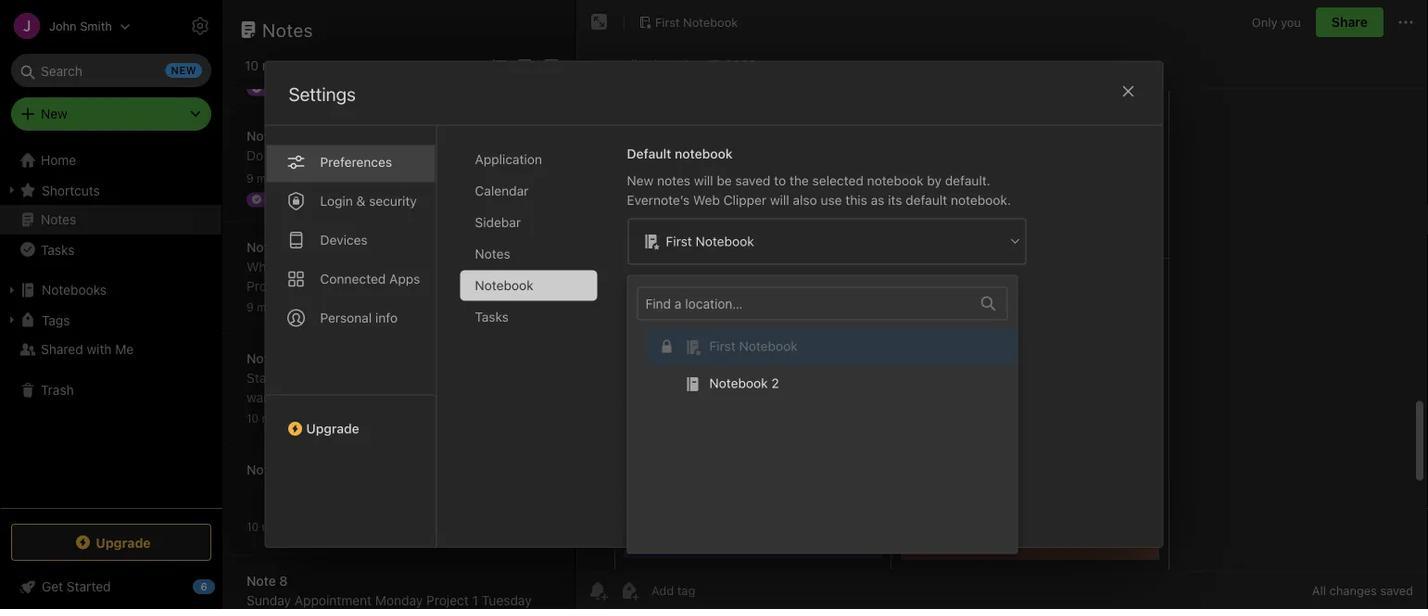 Task type: describe. For each thing, give the bounding box(es) containing it.
notebook tab
[[460, 270, 598, 301]]

notebook inside tab
[[475, 278, 534, 293]]

nov
[[679, 57, 703, 72]]

note 5 start (and finish) all the books you've been wanting to read and keep your ideas about them all in one place. tip: if you're reading a physical book, take pictu...
[[247, 351, 535, 444]]

1 10 minutes ago from the top
[[247, 412, 326, 425]]

by
[[928, 173, 942, 188]]

only you
[[1253, 15, 1302, 29]]

wanting
[[247, 390, 294, 405]]

2 inside notebook 2 cell
[[772, 376, 780, 391]]

improve
[[371, 279, 419, 294]]

project for 8
[[427, 593, 469, 608]]

home link
[[0, 146, 223, 175]]

3 for tag 3
[[357, 172, 364, 185]]

pictu...
[[313, 429, 354, 444]]

new for new notes will be saved to the selected notebook by default. evernote's web clipper will also use this as its default notebook.
[[627, 173, 654, 188]]

future
[[394, 148, 430, 163]]

calendar tab
[[460, 176, 598, 207]]

notes for 10
[[262, 58, 296, 73]]

its
[[889, 193, 903, 208]]

on?
[[422, 279, 444, 294]]

share
[[1332, 14, 1369, 30]]

notes for new
[[658, 173, 691, 188]]

start
[[247, 370, 276, 386]]

you've
[[430, 370, 469, 386]]

notebook.
[[951, 193, 1012, 208]]

9 for tag 2
[[247, 301, 254, 314]]

you're
[[380, 409, 418, 425]]

note for note 4
[[247, 240, 276, 255]]

personal
[[320, 310, 372, 326]]

tab list containing application
[[460, 144, 612, 547]]

minutes up 0/3
[[257, 172, 298, 185]]

upgrade button inside tab list
[[266, 395, 436, 444]]

4
[[279, 240, 288, 255]]

can
[[339, 279, 360, 294]]

and
[[343, 390, 365, 405]]

1 for what
[[393, 259, 399, 274]]

0 horizontal spatial all
[[247, 409, 260, 425]]

tuesday
[[482, 593, 532, 608]]

notes link
[[0, 205, 222, 235]]

with
[[87, 342, 112, 357]]

notebook inside "field"
[[696, 234, 755, 249]]

login & security
[[320, 194, 417, 209]]

didn't
[[438, 259, 472, 274]]

row group containing first notebook
[[638, 328, 1027, 402]]

0/3
[[267, 192, 284, 205]]

changes
[[1330, 584, 1378, 598]]

9 minutes ago for tag 2
[[247, 301, 321, 314]]

i
[[364, 279, 367, 294]]

note for note 7
[[247, 462, 276, 478]]

first notebook inside button
[[656, 15, 738, 29]]

0 horizontal spatial upgrade button
[[11, 524, 211, 561]]

use
[[821, 193, 843, 208]]

9 minutes ago for tag 3
[[247, 172, 321, 185]]

book,
[[247, 429, 280, 444]]

&
[[357, 194, 366, 209]]

note 4
[[247, 240, 288, 255]]

(and
[[279, 370, 307, 386]]

them
[[504, 390, 535, 405]]

2 well? from the left
[[495, 259, 524, 274]]

shortcuts
[[42, 182, 100, 198]]

about
[[467, 390, 501, 405]]

saved inside "note window" element
[[1381, 584, 1414, 598]]

project3
[[447, 279, 498, 294]]

for
[[348, 148, 368, 163]]

2 do from the left
[[295, 148, 312, 163]]

0 vertical spatial tag
[[335, 172, 354, 185]]

1 vertical spatial notes
[[41, 212, 76, 227]]

ago up appointment
[[307, 521, 326, 534]]

in
[[263, 409, 274, 425]]

also
[[793, 193, 818, 208]]

you
[[1282, 15, 1302, 29]]

10 notes
[[245, 58, 296, 73]]

security
[[369, 194, 417, 209]]

application
[[475, 152, 542, 167]]

calendar
[[475, 183, 529, 199]]

tab list containing preferences
[[266, 126, 437, 547]]

1 well? from the left
[[314, 259, 344, 274]]

new button
[[11, 97, 211, 131]]

note window element
[[576, 0, 1429, 609]]

notebook inside button
[[684, 15, 738, 29]]

take
[[284, 429, 309, 444]]

shared
[[41, 342, 83, 357]]

the for new notes will be saved to the selected notebook by default. evernote's web clipper will also use this as its default notebook.
[[790, 173, 809, 188]]

saved inside the "new notes will be saved to the selected notebook by default. evernote's web clipper will also use this as its default notebook."
[[736, 173, 771, 188]]

first inside cell
[[710, 339, 736, 354]]

place.
[[303, 409, 339, 425]]

expand note image
[[589, 11, 611, 33]]

note for note 5 start (and finish) all the books you've been wanting to read and keep your ideas about them all in one place. tip: if you're reading a physical book, take pictu...
[[247, 351, 276, 366]]

notebook 2 cell
[[647, 365, 1027, 402]]

ago down read
[[307, 412, 326, 425]]

clipper
[[724, 193, 767, 208]]

notebooks link
[[0, 275, 222, 305]]

first inside "field"
[[666, 234, 692, 249]]

1 horizontal spatial what
[[304, 279, 335, 294]]

shared with me
[[41, 342, 134, 357]]

17,
[[707, 57, 722, 72]]

add a reminder image
[[587, 580, 609, 602]]

tags button
[[0, 305, 222, 335]]

ago down went
[[302, 301, 321, 314]]

went
[[282, 259, 311, 274]]

Search text field
[[24, 54, 198, 87]]

physical
[[480, 409, 529, 425]]

upgrade for the upgrade popup button in the tab list
[[306, 421, 360, 436]]

note for note 3
[[247, 128, 276, 144]]

2 inside what went well? project 1 what didn't go well? project 2 what can i improve on? project3
[[293, 279, 300, 294]]

0 vertical spatial the
[[371, 148, 391, 163]]

1 horizontal spatial will
[[770, 193, 790, 208]]

2 vertical spatial 10
[[247, 521, 259, 534]]

sidebar
[[475, 215, 521, 230]]

10 for start (and finish) all the books you've been wanting to read and keep your ideas about them all in one place. tip: if you're reading a physical book, take pictu...
[[247, 412, 259, 425]]

me
[[115, 342, 134, 357]]

notebook inside row
[[740, 339, 798, 354]]

trash link
[[0, 376, 222, 405]]

minutes up take at the left bottom of the page
[[262, 412, 304, 425]]

2 left if at left bottom
[[362, 412, 369, 425]]

apps
[[390, 271, 420, 287]]

first notebook row
[[638, 328, 1027, 365]]

preferences
[[320, 155, 392, 170]]

all
[[1313, 584, 1327, 598]]

tasks button
[[0, 235, 222, 264]]

connected
[[320, 271, 386, 287]]

been
[[473, 370, 503, 386]]



Task type: locate. For each thing, give the bounding box(es) containing it.
0 horizontal spatial what
[[247, 259, 278, 274]]

settings image
[[189, 15, 211, 37]]

what left can
[[304, 279, 335, 294]]

what went well? project 1 what didn't go well? project 2 what can i improve on? project3
[[247, 259, 524, 294]]

2 note from the top
[[247, 240, 276, 255]]

share button
[[1317, 7, 1384, 37]]

tag 2 for what went well? project 1 what didn't go well? project 2 what can i improve on? project3
[[370, 300, 399, 313]]

1 9 from the top
[[247, 172, 254, 185]]

2 down first notebook row
[[772, 376, 780, 391]]

tasks inside tab
[[475, 309, 509, 325]]

1 vertical spatial 10 minutes ago
[[247, 521, 326, 534]]

first inside button
[[656, 15, 680, 29]]

1 horizontal spatial new
[[627, 173, 654, 188]]

2 9 minutes ago from the top
[[247, 301, 321, 314]]

1 vertical spatial saved
[[1381, 584, 1414, 598]]

tag 2 down improve
[[370, 300, 399, 313]]

tasks inside button
[[41, 242, 75, 257]]

Note Editor text field
[[576, 89, 1429, 571]]

10 left in in the bottom left of the page
[[247, 412, 259, 425]]

notebooks
[[42, 282, 107, 298]]

0 vertical spatial tag 2
[[370, 300, 399, 313]]

note 7
[[247, 462, 287, 478]]

9 minutes ago up 0/3
[[247, 172, 321, 185]]

tag for start (and finish) all the books you've been wanting to read and keep your ideas about them all in one place. tip: if you're reading a physical book, take pictu...
[[340, 412, 359, 425]]

well? up can
[[314, 259, 344, 274]]

notebook 2
[[710, 376, 780, 391]]

1 vertical spatial upgrade
[[96, 535, 151, 550]]

2 horizontal spatial notes
[[475, 246, 511, 262]]

add tag image
[[619, 580, 641, 602]]

notes inside the "new notes will be saved to the selected notebook by default. evernote's web clipper will also use this as its default notebook."
[[658, 173, 691, 188]]

10 for notes
[[245, 58, 259, 73]]

notes tab
[[460, 239, 598, 270]]

2 vertical spatial project
[[427, 593, 469, 608]]

1 inside sunday appointment monday project 1 tuesday
[[473, 593, 478, 608]]

1 horizontal spatial saved
[[1381, 584, 1414, 598]]

first notebook inside "field"
[[666, 234, 755, 249]]

0 vertical spatial new
[[41, 106, 67, 121]]

1
[[393, 259, 399, 274], [473, 593, 478, 608]]

0 horizontal spatial notes
[[262, 58, 296, 73]]

first notebook inside cell
[[710, 339, 798, 354]]

first notebook up notebook 2
[[710, 339, 798, 354]]

0 horizontal spatial new
[[41, 106, 67, 121]]

the
[[371, 148, 391, 163], [790, 173, 809, 188], [367, 370, 387, 386]]

what up on?
[[403, 259, 434, 274]]

10 minutes ago up 8 on the bottom left of page
[[247, 521, 326, 534]]

1 vertical spatial first
[[666, 234, 692, 249]]

notes down shortcuts
[[41, 212, 76, 227]]

1 horizontal spatial do
[[295, 148, 312, 163]]

1 vertical spatial first notebook
[[666, 234, 755, 249]]

2 down went
[[293, 279, 300, 294]]

expand notebooks image
[[5, 283, 19, 298]]

ago down soon
[[302, 172, 321, 185]]

0 vertical spatial 10 minutes ago
[[247, 412, 326, 425]]

0 vertical spatial first
[[656, 15, 680, 29]]

1 horizontal spatial notes
[[262, 19, 313, 40]]

1 horizontal spatial 1
[[473, 593, 478, 608]]

0 horizontal spatial saved
[[736, 173, 771, 188]]

minutes up 8 on the bottom left of page
[[262, 521, 304, 534]]

1 vertical spatial tag
[[370, 300, 389, 313]]

2 horizontal spatial what
[[403, 259, 434, 274]]

4 note from the top
[[247, 462, 276, 478]]

expand tags image
[[5, 313, 19, 327]]

1 horizontal spatial all
[[351, 370, 364, 386]]

only
[[1253, 15, 1278, 29]]

the inside note 5 start (and finish) all the books you've been wanting to read and keep your ideas about them all in one place. tip: if you're reading a physical book, take pictu...
[[367, 370, 387, 386]]

1 horizontal spatial well?
[[495, 259, 524, 274]]

do now do soon for the future
[[247, 148, 430, 163]]

2 vertical spatial notes
[[475, 246, 511, 262]]

notebook up be
[[675, 146, 733, 162]]

1 vertical spatial project
[[247, 279, 289, 294]]

1 vertical spatial 9
[[247, 301, 254, 314]]

0 horizontal spatial tasks
[[41, 242, 75, 257]]

default
[[906, 193, 948, 208]]

0 vertical spatial notebook
[[675, 146, 733, 162]]

1 inside what went well? project 1 what didn't go well? project 2 what can i improve on? project3
[[393, 259, 399, 274]]

reading
[[421, 409, 466, 425]]

1 vertical spatial 1
[[473, 593, 478, 608]]

first notebook down web
[[666, 234, 755, 249]]

project down went
[[247, 279, 289, 294]]

will up web
[[694, 173, 714, 188]]

on
[[661, 57, 676, 72]]

default
[[627, 146, 672, 162]]

0 horizontal spatial tab list
[[266, 126, 437, 547]]

1 vertical spatial upgrade button
[[11, 524, 211, 561]]

9 down note 4
[[247, 301, 254, 314]]

note up now
[[247, 128, 276, 144]]

1 up improve
[[393, 259, 399, 274]]

0 horizontal spatial well?
[[314, 259, 344, 274]]

close image
[[1118, 80, 1140, 103]]

now
[[267, 148, 292, 163]]

0 vertical spatial notes
[[262, 19, 313, 40]]

well? right go
[[495, 259, 524, 274]]

notebook up its
[[868, 173, 924, 188]]

note inside note 5 start (and finish) all the books you've been wanting to read and keep your ideas about them all in one place. tip: if you're reading a physical book, take pictu...
[[247, 351, 276, 366]]

Find a location… text field
[[638, 289, 970, 319]]

web
[[694, 193, 720, 208]]

one
[[277, 409, 300, 425]]

minutes down went
[[257, 301, 298, 314]]

1 horizontal spatial tab list
[[460, 144, 612, 547]]

2 horizontal spatial project
[[427, 593, 469, 608]]

1 vertical spatial to
[[297, 390, 309, 405]]

minutes
[[257, 172, 298, 185], [257, 301, 298, 314], [262, 412, 304, 425], [262, 521, 304, 534]]

sunday appointment monday project 1 tuesday
[[247, 593, 532, 609]]

all up and
[[351, 370, 364, 386]]

1 horizontal spatial tag 2
[[370, 300, 399, 313]]

tab list
[[266, 126, 437, 547], [460, 144, 612, 547]]

3 down preferences
[[357, 172, 364, 185]]

appointment
[[295, 593, 372, 608]]

well?
[[314, 259, 344, 274], [495, 259, 524, 274]]

0 horizontal spatial project
[[247, 279, 289, 294]]

2 vertical spatial first
[[710, 339, 736, 354]]

3 note from the top
[[247, 351, 276, 366]]

be
[[717, 173, 732, 188]]

1 for tuesday
[[473, 593, 478, 608]]

tag 2
[[370, 300, 399, 313], [340, 412, 369, 425]]

0 vertical spatial upgrade
[[306, 421, 360, 436]]

0 horizontal spatial 3
[[279, 128, 288, 144]]

shared with me link
[[0, 335, 222, 364]]

Default notebook field
[[627, 218, 1028, 266]]

tip:
[[343, 409, 365, 425]]

to inside note 5 start (and finish) all the books you've been wanting to read and keep your ideas about them all in one place. tip: if you're reading a physical book, take pictu...
[[297, 390, 309, 405]]

0 horizontal spatial will
[[694, 173, 714, 188]]

0 vertical spatial upgrade button
[[266, 395, 436, 444]]

2 vertical spatial tag
[[340, 412, 359, 425]]

1 horizontal spatial upgrade button
[[266, 395, 436, 444]]

1 horizontal spatial upgrade
[[306, 421, 360, 436]]

tree containing home
[[0, 146, 223, 507]]

0 vertical spatial 9
[[247, 172, 254, 185]]

do down the note 3
[[247, 148, 263, 163]]

ideas
[[431, 390, 463, 405]]

0 vertical spatial project
[[347, 259, 390, 274]]

trash
[[41, 383, 74, 398]]

tasks down project3
[[475, 309, 509, 325]]

keep
[[369, 390, 398, 405]]

1 left tuesday at the left bottom of the page
[[473, 593, 478, 608]]

new for new
[[41, 106, 67, 121]]

devices
[[320, 232, 368, 248]]

first down evernote's
[[666, 234, 692, 249]]

tag 2 for start (and finish) all the books you've been wanting to read and keep your ideas about them all in one place. tip: if you're reading a physical book, take pictu...
[[340, 412, 369, 425]]

first up notebook 2
[[710, 339, 736, 354]]

evernote's
[[627, 193, 690, 208]]

1 do from the left
[[247, 148, 263, 163]]

notes up 10 notes
[[262, 19, 313, 40]]

0 horizontal spatial tag 2
[[340, 412, 369, 425]]

saved up clipper
[[736, 173, 771, 188]]

go
[[476, 259, 491, 274]]

tag 3
[[335, 172, 364, 185]]

0 horizontal spatial notebook
[[675, 146, 733, 162]]

0 vertical spatial to
[[775, 173, 787, 188]]

0 vertical spatial first notebook
[[656, 15, 738, 29]]

note for note 8
[[247, 574, 276, 589]]

0 horizontal spatial upgrade
[[96, 535, 151, 550]]

all left in in the bottom left of the page
[[247, 409, 260, 425]]

settings
[[289, 83, 356, 105]]

the up also
[[790, 173, 809, 188]]

to down '(and'
[[297, 390, 309, 405]]

2023
[[726, 57, 757, 72]]

0/2 button
[[223, 0, 562, 111]]

to inside the "new notes will be saved to the selected notebook by default. evernote's web clipper will also use this as its default notebook."
[[775, 173, 787, 188]]

1 vertical spatial new
[[627, 173, 654, 188]]

9 minutes ago
[[247, 172, 321, 185], [247, 301, 321, 314]]

as
[[871, 193, 885, 208]]

tag down preferences
[[335, 172, 354, 185]]

finish)
[[310, 370, 347, 386]]

note up start
[[247, 351, 276, 366]]

0 vertical spatial 9 minutes ago
[[247, 172, 321, 185]]

note left 7
[[247, 462, 276, 478]]

row group
[[638, 328, 1027, 402]]

tasks tab
[[460, 302, 598, 333]]

edited
[[620, 57, 657, 72]]

connected apps
[[320, 271, 420, 287]]

1 horizontal spatial notebook
[[868, 173, 924, 188]]

notebook
[[684, 15, 738, 29], [696, 234, 755, 249], [475, 278, 534, 293], [740, 339, 798, 354], [710, 376, 768, 391]]

new inside new popup button
[[41, 106, 67, 121]]

8
[[279, 574, 288, 589]]

7
[[279, 462, 287, 478]]

0 horizontal spatial to
[[297, 390, 309, 405]]

10 up note 8
[[247, 521, 259, 534]]

1 9 minutes ago from the top
[[247, 172, 321, 185]]

1 horizontal spatial tasks
[[475, 309, 509, 325]]

notes
[[262, 19, 313, 40], [41, 212, 76, 227], [475, 246, 511, 262]]

a
[[470, 409, 477, 425]]

1 vertical spatial 10
[[247, 412, 259, 425]]

2 10 minutes ago from the top
[[247, 521, 326, 534]]

notes up evernote's
[[658, 173, 691, 188]]

note up sunday
[[247, 574, 276, 589]]

1 horizontal spatial 3
[[357, 172, 364, 185]]

1 vertical spatial notes
[[658, 173, 691, 188]]

books
[[390, 370, 427, 386]]

saved right the changes
[[1381, 584, 1414, 598]]

0 vertical spatial notes
[[262, 58, 296, 73]]

notes down 'sidebar'
[[475, 246, 511, 262]]

Find a location field
[[638, 287, 1027, 542]]

9 down the note 3
[[247, 172, 254, 185]]

1 horizontal spatial to
[[775, 173, 787, 188]]

new
[[41, 106, 67, 121], [627, 173, 654, 188]]

will left also
[[770, 193, 790, 208]]

3 for note 3
[[279, 128, 288, 144]]

last edited on nov 17, 2023
[[591, 57, 757, 72]]

0 vertical spatial tasks
[[41, 242, 75, 257]]

new up home
[[41, 106, 67, 121]]

first notebook up nov
[[656, 15, 738, 29]]

1 vertical spatial 9 minutes ago
[[247, 301, 321, 314]]

1 vertical spatial the
[[790, 173, 809, 188]]

to right be
[[775, 173, 787, 188]]

application tab
[[460, 144, 598, 175]]

shortcuts button
[[0, 175, 222, 205]]

the inside the "new notes will be saved to the selected notebook by default. evernote's web clipper will also use this as its default notebook."
[[790, 173, 809, 188]]

project right monday
[[427, 593, 469, 608]]

1 horizontal spatial notes
[[658, 173, 691, 188]]

the up keep
[[367, 370, 387, 386]]

0 horizontal spatial notes
[[41, 212, 76, 227]]

first up on
[[656, 15, 680, 29]]

what down note 4
[[247, 259, 278, 274]]

tag down improve
[[370, 300, 389, 313]]

None search field
[[24, 54, 198, 87]]

new inside the "new notes will be saved to the selected notebook by default. evernote's web clipper will also use this as its default notebook."
[[627, 173, 654, 188]]

ago
[[302, 172, 321, 185], [302, 301, 321, 314], [307, 412, 326, 425], [307, 521, 326, 534]]

1 note from the top
[[247, 128, 276, 144]]

project inside sunday appointment monday project 1 tuesday
[[427, 593, 469, 608]]

0 vertical spatial will
[[694, 173, 714, 188]]

project for 4
[[347, 259, 390, 274]]

sunday
[[247, 593, 291, 608]]

upgrade
[[306, 421, 360, 436], [96, 535, 151, 550]]

2 9 from the top
[[247, 301, 254, 314]]

tree
[[0, 146, 223, 507]]

notebook inside the "new notes will be saved to the selected notebook by default. evernote's web clipper will also use this as its default notebook."
[[868, 173, 924, 188]]

0 vertical spatial 3
[[279, 128, 288, 144]]

all
[[351, 370, 364, 386], [247, 409, 260, 425]]

notes inside tab
[[475, 246, 511, 262]]

10
[[245, 58, 259, 73], [247, 412, 259, 425], [247, 521, 259, 534]]

first
[[656, 15, 680, 29], [666, 234, 692, 249], [710, 339, 736, 354]]

project up i
[[347, 259, 390, 274]]

tasks up notebooks
[[41, 242, 75, 257]]

the for note 5 start (and finish) all the books you've been wanting to read and keep your ideas about them all in one place. tip: if you're reading a physical book, take pictu...
[[367, 370, 387, 386]]

notes up the 0/2
[[262, 58, 296, 73]]

0 vertical spatial saved
[[736, 173, 771, 188]]

do right now
[[295, 148, 312, 163]]

0 horizontal spatial do
[[247, 148, 263, 163]]

5 note from the top
[[247, 574, 276, 589]]

0 vertical spatial all
[[351, 370, 364, 386]]

1 vertical spatial tag 2
[[340, 412, 369, 425]]

tag for what went well? project 1 what didn't go well? project 2 what can i improve on? project3
[[370, 300, 389, 313]]

sidebar tab
[[460, 207, 598, 238]]

soon
[[315, 148, 345, 163]]

if
[[369, 409, 377, 425]]

9 for tag 3
[[247, 172, 254, 185]]

last
[[591, 57, 616, 72]]

upgrade inside tab list
[[306, 421, 360, 436]]

1 vertical spatial tasks
[[475, 309, 509, 325]]

5
[[279, 351, 288, 366]]

1 horizontal spatial project
[[347, 259, 390, 274]]

upgrade for the upgrade popup button to the left
[[96, 535, 151, 550]]

first notebook button
[[632, 9, 745, 35]]

0 vertical spatial 1
[[393, 259, 399, 274]]

default.
[[946, 173, 991, 188]]

3 up now
[[279, 128, 288, 144]]

login
[[320, 194, 353, 209]]

1 vertical spatial 3
[[357, 172, 364, 185]]

the right for
[[371, 148, 391, 163]]

2 down improve
[[392, 300, 399, 313]]

monday
[[375, 593, 423, 608]]

2 vertical spatial first notebook
[[710, 339, 798, 354]]

10 minutes ago up take at the left bottom of the page
[[247, 412, 326, 425]]

0 horizontal spatial 1
[[393, 259, 399, 274]]

10 up the note 3
[[245, 58, 259, 73]]

tag down and
[[340, 412, 359, 425]]

note left 4
[[247, 240, 276, 255]]

0/2
[[267, 81, 284, 94]]

1 vertical spatial will
[[770, 193, 790, 208]]

this
[[846, 193, 868, 208]]

first notebook cell
[[647, 328, 1027, 365]]

new up evernote's
[[627, 173, 654, 188]]

0 vertical spatial 10
[[245, 58, 259, 73]]

all changes saved
[[1313, 584, 1414, 598]]

tag 2 left if at left bottom
[[340, 412, 369, 425]]

1 vertical spatial notebook
[[868, 173, 924, 188]]

9 minutes ago down went
[[247, 301, 321, 314]]

selected
[[813, 173, 864, 188]]

1 vertical spatial all
[[247, 409, 260, 425]]

2 vertical spatial the
[[367, 370, 387, 386]]



Task type: vqa. For each thing, say whether or not it's contained in the screenshot.
Didn'T
yes



